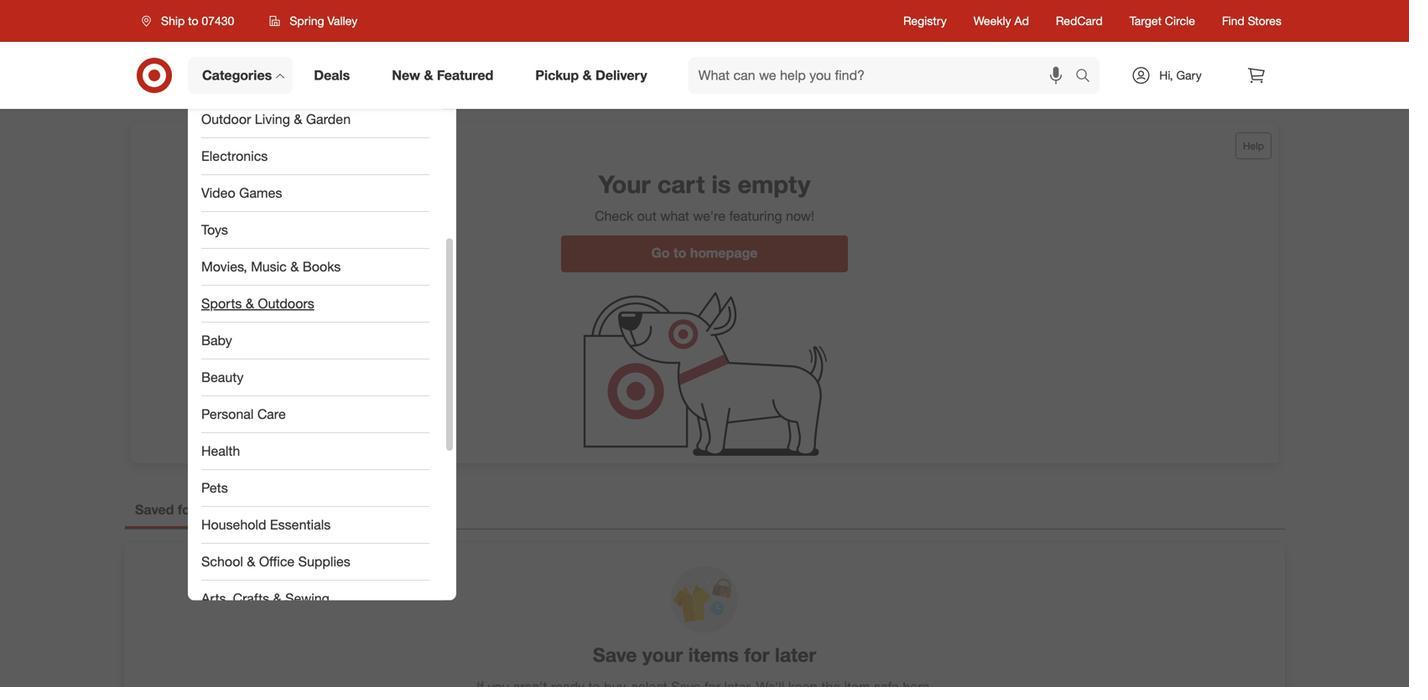 Task type: vqa. For each thing, say whether or not it's contained in the screenshot.
&
yes



Task type: describe. For each thing, give the bounding box(es) containing it.
featuring
[[729, 208, 782, 224]]

check
[[595, 208, 633, 224]]

care
[[257, 406, 286, 423]]

household essentials
[[201, 517, 331, 534]]

& left office
[[247, 554, 255, 570]]

registry
[[903, 13, 947, 28]]

new & featured link
[[378, 57, 514, 94]]

living
[[255, 111, 290, 128]]

garden
[[306, 111, 351, 128]]

books
[[303, 259, 341, 275]]

personal
[[201, 406, 254, 423]]

pickup
[[535, 67, 579, 84]]

sports & outdoors
[[201, 296, 314, 312]]

find
[[1222, 13, 1245, 28]]

save your items for later
[[593, 644, 816, 667]]

arts,
[[201, 591, 229, 607]]

video games
[[201, 185, 282, 201]]

electronics
[[201, 148, 268, 164]]

ship
[[161, 13, 185, 28]]

beauty
[[201, 370, 244, 386]]

redcard
[[1056, 13, 1103, 28]]

health link
[[188, 434, 443, 471]]

household
[[201, 517, 266, 534]]

baby link
[[188, 323, 443, 360]]

outdoor living & garden link
[[188, 101, 443, 138]]

video
[[201, 185, 235, 201]]

for inside "link"
[[178, 502, 195, 518]]

saved for later link
[[125, 494, 238, 529]]

your
[[599, 169, 651, 199]]

go to homepage link
[[561, 236, 848, 273]]

target circle link
[[1130, 13, 1195, 29]]

outdoor living & garden
[[201, 111, 351, 128]]

What can we help you find? suggestions appear below search field
[[688, 57, 1080, 94]]

your cart is empty
[[599, 169, 811, 199]]

arts, crafts & sewing link
[[188, 581, 443, 618]]

go to homepage
[[651, 245, 758, 261]]

new & featured
[[392, 67, 493, 84]]

is
[[712, 169, 731, 199]]

household essentials link
[[188, 507, 443, 544]]

video games link
[[188, 175, 443, 212]]

weekly ad
[[974, 13, 1029, 28]]

saved for later
[[135, 502, 228, 518]]

your
[[642, 644, 683, 667]]

games
[[239, 185, 282, 201]]

empty cart bullseye image
[[578, 283, 831, 464]]

& right music
[[290, 259, 299, 275]]

movies,
[[201, 259, 247, 275]]

now!
[[786, 208, 815, 224]]

find stores link
[[1222, 13, 1282, 29]]

saved
[[135, 502, 174, 518]]

favorites
[[248, 502, 302, 518]]

search
[[1068, 69, 1108, 85]]

circle
[[1165, 13, 1195, 28]]

hi,
[[1159, 68, 1173, 83]]

save
[[593, 644, 637, 667]]

gary
[[1176, 68, 1202, 83]]

& right living
[[294, 111, 302, 128]]

hi, gary
[[1159, 68, 1202, 83]]

find stores
[[1222, 13, 1282, 28]]

ship to 07430 button
[[131, 6, 252, 36]]

school
[[201, 554, 243, 570]]

outdoors
[[258, 296, 314, 312]]



Task type: locate. For each thing, give the bounding box(es) containing it.
outdoor
[[201, 111, 251, 128]]

go
[[651, 245, 670, 261]]

deals link
[[300, 57, 371, 94]]

check out what we're featuring now!
[[595, 208, 815, 224]]

items
[[688, 644, 739, 667]]

later
[[199, 502, 228, 518], [775, 644, 816, 667]]

target
[[1130, 13, 1162, 28]]

pickup & delivery link
[[521, 57, 668, 94]]

later right items at the bottom
[[775, 644, 816, 667]]

personal care
[[201, 406, 286, 423]]

personal care link
[[188, 397, 443, 434]]

empty
[[738, 169, 811, 199]]

for right items at the bottom
[[744, 644, 770, 667]]

pets
[[201, 480, 228, 497]]

favorites link
[[238, 494, 312, 529]]

categories
[[202, 67, 272, 84]]

what
[[660, 208, 689, 224]]

baby
[[201, 333, 232, 349]]

cart
[[657, 169, 705, 199]]

health
[[201, 443, 240, 460]]

sports & outdoors link
[[188, 286, 443, 323]]

1 horizontal spatial later
[[775, 644, 816, 667]]

homepage
[[690, 245, 758, 261]]

to inside go to homepage link
[[674, 245, 686, 261]]

music
[[251, 259, 287, 275]]

movies, music & books
[[201, 259, 341, 275]]

pickup & delivery
[[535, 67, 647, 84]]

arts, crafts & sewing
[[201, 591, 330, 607]]

1 vertical spatial later
[[775, 644, 816, 667]]

0 horizontal spatial to
[[188, 13, 198, 28]]

to for 07430
[[188, 13, 198, 28]]

for right saved
[[178, 502, 195, 518]]

we're
[[693, 208, 726, 224]]

spring
[[290, 13, 324, 28]]

0 horizontal spatial for
[[178, 502, 195, 518]]

featured
[[437, 67, 493, 84]]

to inside "ship to 07430" dropdown button
[[188, 13, 198, 28]]

& right sports
[[246, 296, 254, 312]]

search button
[[1068, 57, 1108, 97]]

beauty link
[[188, 360, 443, 397]]

office
[[259, 554, 295, 570]]

target circle
[[1130, 13, 1195, 28]]

later inside "link"
[[199, 502, 228, 518]]

to right go
[[674, 245, 686, 261]]

spring valley
[[290, 13, 358, 28]]

essentials
[[270, 517, 331, 534]]

categories link
[[188, 57, 293, 94]]

valley
[[327, 13, 358, 28]]

1 vertical spatial for
[[744, 644, 770, 667]]

1 vertical spatial to
[[674, 245, 686, 261]]

toys link
[[188, 212, 443, 249]]

weekly
[[974, 13, 1011, 28]]

out
[[637, 208, 657, 224]]

help
[[1243, 140, 1264, 152]]

spring valley button
[[259, 6, 368, 36]]

to
[[188, 13, 198, 28], [674, 245, 686, 261]]

0 vertical spatial for
[[178, 502, 195, 518]]

delivery
[[596, 67, 647, 84]]

toys
[[201, 222, 228, 238]]

& right pickup on the left top of the page
[[583, 67, 592, 84]]

0 vertical spatial later
[[199, 502, 228, 518]]

sports
[[201, 296, 242, 312]]

to for homepage
[[674, 245, 686, 261]]

sewing
[[285, 591, 330, 607]]

&
[[424, 67, 433, 84], [583, 67, 592, 84], [294, 111, 302, 128], [290, 259, 299, 275], [246, 296, 254, 312], [247, 554, 255, 570], [273, 591, 282, 607]]

ship to 07430
[[161, 13, 234, 28]]

supplies
[[298, 554, 350, 570]]

pets link
[[188, 471, 443, 507]]

1 horizontal spatial to
[[674, 245, 686, 261]]

school & office supplies
[[201, 554, 350, 570]]

weekly ad link
[[974, 13, 1029, 29]]

crafts
[[233, 591, 269, 607]]

deals
[[314, 67, 350, 84]]

redcard link
[[1056, 13, 1103, 29]]

electronics link
[[188, 138, 443, 175]]

& right new
[[424, 67, 433, 84]]

to right ship
[[188, 13, 198, 28]]

07430
[[202, 13, 234, 28]]

new
[[392, 67, 420, 84]]

& right crafts
[[273, 591, 282, 607]]

dialog containing outdoor living & garden
[[188, 101, 456, 618]]

dialog
[[188, 101, 456, 618]]

0 horizontal spatial later
[[199, 502, 228, 518]]

0 vertical spatial to
[[188, 13, 198, 28]]

stores
[[1248, 13, 1282, 28]]

1 horizontal spatial for
[[744, 644, 770, 667]]

later down pets
[[199, 502, 228, 518]]



